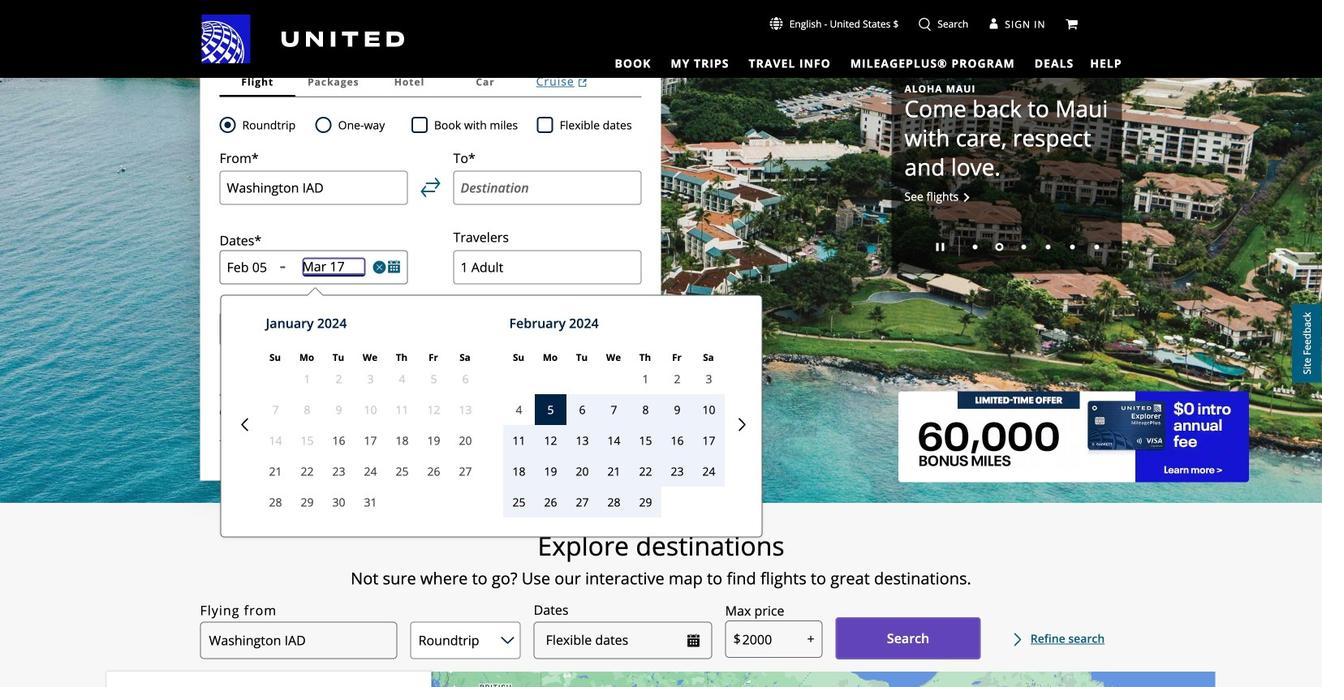 Task type: locate. For each thing, give the bounding box(es) containing it.
round trip flight search element
[[236, 115, 296, 135]]

view cart, click to view list of recently searched saved trips. image
[[1066, 18, 1079, 31]]

slide 4 of 6 image
[[1046, 245, 1051, 250]]

flying from element
[[200, 601, 277, 621]]

heading level 2 check in a flight tab
[[431, 16, 546, 55]]

united logo link to homepage image
[[202, 15, 405, 63]]

flexible dates image
[[687, 634, 700, 647]]

currently in english united states	$ enter to change image
[[770, 17, 783, 30]]

please enter the max price in the input text or tab to access the slider to set the max price. element
[[726, 602, 785, 621]]

None text field
[[726, 621, 823, 658]]

not sure where to go? use our interactive map to find flights to great destinations. element
[[107, 569, 1216, 589]]

main content
[[0, 0, 1323, 688]]

tab list
[[200, 16, 661, 55], [605, 49, 1078, 73], [220, 67, 642, 97]]

Departure text field
[[227, 259, 273, 276]]

slide 1 of 6 image
[[973, 245, 978, 250]]

one way flight search element
[[332, 115, 385, 135]]

navigation
[[0, 14, 1323, 73]]

Return text field
[[302, 258, 366, 277]]

move backward to switch to the previous month. image
[[238, 419, 251, 432]]



Task type: describe. For each thing, give the bounding box(es) containing it.
calendar application
[[225, 296, 1223, 549]]

reverse origin and destination image
[[421, 178, 440, 197]]

map region
[[107, 672, 1216, 688]]

slide 5 of 6 image
[[1071, 245, 1075, 250]]

carousel buttons element
[[905, 231, 1109, 261]]

Destination text field
[[453, 171, 642, 205]]

book with miles element
[[412, 115, 537, 135]]

move forward to switch to the next month. image
[[736, 419, 749, 432]]

pause image
[[937, 243, 945, 251]]

slide 3 of 6 image
[[1022, 245, 1027, 250]]

slide 2 of 6 image
[[996, 243, 1004, 251]]

slide 6 of 6 image
[[1095, 245, 1100, 250]]

Flying from text field
[[200, 622, 397, 660]]

explore destinations element
[[107, 530, 1216, 563]]

Origin text field
[[220, 171, 408, 205]]



Task type: vqa. For each thing, say whether or not it's contained in the screenshot.
Slide 1 of 6 "icon"
yes



